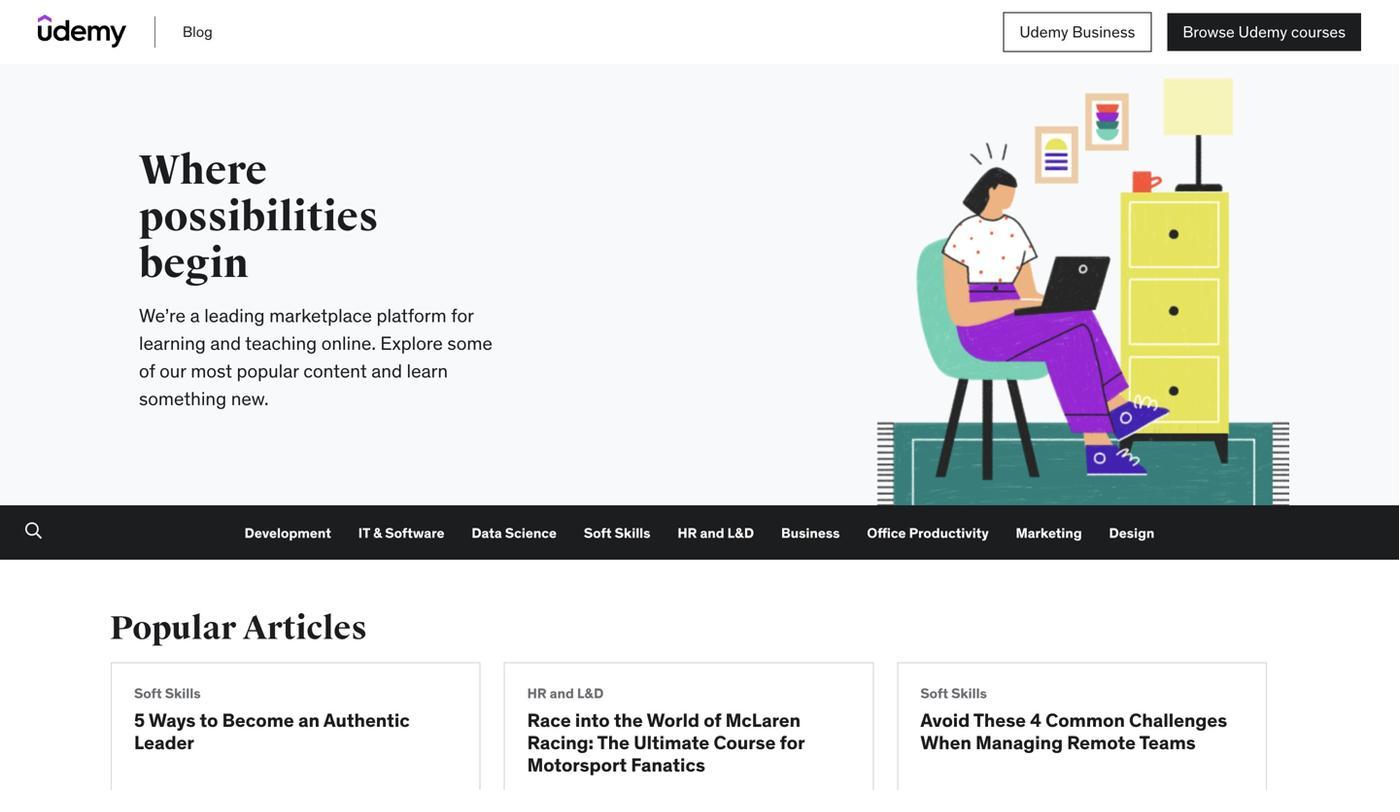 Task type: vqa. For each thing, say whether or not it's contained in the screenshot.
Orientation
no



Task type: describe. For each thing, give the bounding box(es) containing it.
l&d for hr and l&d
[[728, 524, 754, 542]]

our
[[160, 359, 186, 383]]

browse udemy courses link
[[1168, 13, 1362, 51]]

data science
[[472, 524, 557, 542]]

it & software
[[359, 524, 445, 542]]

course
[[714, 731, 776, 754]]

some
[[448, 331, 493, 355]]

data science link
[[472, 524, 557, 542]]

a
[[190, 304, 200, 327]]

office productivity
[[867, 524, 989, 542]]

5 ways to become an authentic leader link
[[134, 709, 458, 776]]

for inside hr and l&d race into the world of mclaren racing: the ultimate course for motorsport fanatics
[[780, 731, 805, 754]]

ways
[[149, 709, 196, 732]]

possibilities
[[139, 192, 379, 243]]

udemy image
[[38, 12, 126, 51]]

it
[[359, 524, 370, 542]]

udemy business
[[1020, 22, 1136, 42]]

Search text field
[[0, 506, 58, 560]]

and down explore
[[372, 359, 402, 383]]

1 horizontal spatial skills
[[615, 524, 651, 542]]

these
[[974, 709, 1027, 732]]

leader
[[134, 731, 194, 754]]

hr for hr and l&d
[[678, 524, 697, 542]]

development link
[[245, 524, 331, 542]]

we're
[[139, 304, 186, 327]]

marketing
[[1016, 524, 1083, 542]]

skills for 5 ways to become an authentic leader
[[165, 685, 201, 702]]

browse udemy courses
[[1183, 22, 1346, 42]]

mclaren
[[726, 709, 801, 732]]

avoid
[[921, 709, 970, 732]]

where possibilities begin
[[139, 145, 379, 289]]

soft skills 5 ways to become an authentic leader
[[134, 685, 410, 754]]

learning
[[139, 331, 206, 355]]

the
[[614, 709, 643, 732]]

office productivity link
[[867, 524, 989, 542]]

we're a leading marketplace platform for learning and teaching online. explore some of our most popular content and learn something new.
[[139, 304, 493, 410]]

&
[[373, 524, 382, 542]]

of inside "we're a leading marketplace platform for learning and teaching online. explore some of our most popular content and learn something new."
[[139, 359, 155, 383]]

something
[[139, 387, 227, 410]]

fanatics
[[631, 753, 706, 777]]

teams
[[1140, 731, 1196, 754]]

marketing link
[[1016, 524, 1083, 542]]

productivity
[[910, 524, 989, 542]]

popular
[[237, 359, 299, 383]]

become
[[222, 709, 294, 732]]

the
[[598, 731, 630, 754]]

of inside hr and l&d race into the world of mclaren racing: the ultimate course for motorsport fanatics
[[704, 709, 722, 732]]

motorsport
[[528, 753, 627, 777]]

popular articles
[[110, 609, 367, 649]]

1 horizontal spatial soft
[[584, 524, 612, 542]]

science
[[505, 524, 557, 542]]

business link
[[782, 524, 840, 542]]

skills for avoid these 4 common challenges when managing remote teams
[[952, 685, 988, 702]]

ultimate
[[634, 731, 710, 754]]

hr and l&d link
[[678, 524, 754, 542]]

soft skills avoid these 4 common challenges when managing remote teams
[[921, 685, 1228, 754]]

blog link
[[183, 23, 213, 41]]

leading
[[204, 304, 265, 327]]

managing
[[976, 731, 1064, 754]]

for inside "we're a leading marketplace platform for learning and teaching online. explore some of our most popular content and learn something new."
[[451, 304, 474, 327]]

1 vertical spatial business
[[782, 524, 840, 542]]

race
[[528, 709, 571, 732]]



Task type: locate. For each thing, give the bounding box(es) containing it.
where
[[139, 145, 267, 196]]

1 udemy from the left
[[1020, 22, 1069, 42]]

skills inside soft skills avoid these 4 common challenges when managing remote teams
[[952, 685, 988, 702]]

hr up race
[[528, 685, 547, 702]]

soft for avoid these 4 common challenges when managing remote teams
[[921, 685, 949, 702]]

udemy business link
[[1004, 12, 1152, 52]]

software
[[385, 524, 445, 542]]

common
[[1046, 709, 1126, 732]]

0 horizontal spatial udemy
[[1020, 22, 1069, 42]]

0 horizontal spatial l&d
[[577, 685, 604, 702]]

0 horizontal spatial hr
[[528, 685, 547, 702]]

4
[[1031, 709, 1042, 732]]

2 udemy from the left
[[1239, 22, 1288, 42]]

marketplace
[[269, 304, 372, 327]]

browse
[[1183, 22, 1235, 42]]

skills up avoid
[[952, 685, 988, 702]]

online.
[[322, 331, 376, 355]]

0 horizontal spatial of
[[139, 359, 155, 383]]

for
[[451, 304, 474, 327], [780, 731, 805, 754]]

1 vertical spatial of
[[704, 709, 722, 732]]

most
[[191, 359, 232, 383]]

l&d up into
[[577, 685, 604, 702]]

explore
[[381, 331, 443, 355]]

1 horizontal spatial for
[[780, 731, 805, 754]]

hr inside hr and l&d race into the world of mclaren racing: the ultimate course for motorsport fanatics
[[528, 685, 547, 702]]

skills inside soft skills 5 ways to become an authentic leader
[[165, 685, 201, 702]]

it & software link
[[359, 524, 445, 542]]

design link
[[1110, 524, 1155, 542]]

courses
[[1292, 22, 1346, 42]]

soft up avoid
[[921, 685, 949, 702]]

of right world
[[704, 709, 722, 732]]

hr right 'soft skills' link
[[678, 524, 697, 542]]

new.
[[231, 387, 269, 410]]

for up some at the left top
[[451, 304, 474, 327]]

data
[[472, 524, 502, 542]]

0 vertical spatial business
[[1073, 22, 1136, 42]]

soft
[[584, 524, 612, 542], [134, 685, 162, 702], [921, 685, 949, 702]]

authentic
[[324, 709, 410, 732]]

and down leading
[[210, 331, 241, 355]]

0 horizontal spatial business
[[782, 524, 840, 542]]

for right course
[[780, 731, 805, 754]]

2 horizontal spatial skills
[[952, 685, 988, 702]]

world
[[647, 709, 700, 732]]

soft skills link
[[584, 524, 651, 542]]

content
[[303, 359, 367, 383]]

of
[[139, 359, 155, 383], [704, 709, 722, 732]]

hr and l&d race into the world of mclaren racing: the ultimate course for motorsport fanatics
[[528, 685, 805, 777]]

l&d left the business 'link'
[[728, 524, 754, 542]]

soft inside soft skills avoid these 4 common challenges when managing remote teams
[[921, 685, 949, 702]]

learn
[[407, 359, 448, 383]]

skills
[[615, 524, 651, 542], [165, 685, 201, 702], [952, 685, 988, 702]]

and right 'soft skills' link
[[700, 524, 725, 542]]

skills left hr and l&d
[[615, 524, 651, 542]]

begin
[[139, 239, 249, 289]]

1 horizontal spatial udemy
[[1239, 22, 1288, 42]]

soft right science
[[584, 524, 612, 542]]

l&d inside hr and l&d race into the world of mclaren racing: the ultimate course for motorsport fanatics
[[577, 685, 604, 702]]

and up race
[[550, 685, 574, 702]]

business
[[1073, 22, 1136, 42], [782, 524, 840, 542]]

1 horizontal spatial of
[[704, 709, 722, 732]]

soft for 5 ways to become an authentic leader
[[134, 685, 162, 702]]

business inside udemy business link
[[1073, 22, 1136, 42]]

1 vertical spatial l&d
[[577, 685, 604, 702]]

racing:
[[528, 731, 594, 754]]

articles
[[243, 609, 367, 649]]

hr
[[678, 524, 697, 542], [528, 685, 547, 702]]

1 horizontal spatial hr
[[678, 524, 697, 542]]

soft skills
[[584, 524, 651, 542]]

0 vertical spatial for
[[451, 304, 474, 327]]

l&d for hr and l&d race into the world of mclaren racing: the ultimate course for motorsport fanatics
[[577, 685, 604, 702]]

design
[[1110, 524, 1155, 542]]

0 horizontal spatial for
[[451, 304, 474, 327]]

1 vertical spatial hr
[[528, 685, 547, 702]]

popular
[[110, 609, 237, 649]]

0 vertical spatial l&d
[[728, 524, 754, 542]]

0 horizontal spatial soft
[[134, 685, 162, 702]]

hr and l&d
[[678, 524, 754, 542]]

challenges
[[1130, 709, 1228, 732]]

of left our
[[139, 359, 155, 383]]

and inside hr and l&d race into the world of mclaren racing: the ultimate course for motorsport fanatics
[[550, 685, 574, 702]]

0 vertical spatial of
[[139, 359, 155, 383]]

soft inside soft skills 5 ways to become an authentic leader
[[134, 685, 162, 702]]

platform
[[377, 304, 447, 327]]

race into the world of mclaren racing: the ultimate course for motorsport fanatics link
[[528, 709, 851, 777]]

1 vertical spatial for
[[780, 731, 805, 754]]

skills up "ways" on the left of the page
[[165, 685, 201, 702]]

an
[[298, 709, 320, 732]]

when
[[921, 731, 972, 754]]

5
[[134, 709, 145, 732]]

udemy
[[1020, 22, 1069, 42], [1239, 22, 1288, 42]]

search icon image
[[25, 521, 42, 540]]

0 vertical spatial hr
[[678, 524, 697, 542]]

2 horizontal spatial soft
[[921, 685, 949, 702]]

hr for hr and l&d race into the world of mclaren racing: the ultimate course for motorsport fanatics
[[528, 685, 547, 702]]

0 horizontal spatial skills
[[165, 685, 201, 702]]

soft up 5
[[134, 685, 162, 702]]

to
[[200, 709, 218, 732]]

blog
[[183, 23, 213, 41]]

and
[[210, 331, 241, 355], [372, 359, 402, 383], [700, 524, 725, 542], [550, 685, 574, 702]]

l&d
[[728, 524, 754, 542], [577, 685, 604, 702]]

1 horizontal spatial business
[[1073, 22, 1136, 42]]

avoid these 4 common challenges when managing remote teams link
[[921, 709, 1244, 776]]

into
[[575, 709, 610, 732]]

teaching
[[245, 331, 317, 355]]

remote
[[1068, 731, 1136, 754]]

1 horizontal spatial l&d
[[728, 524, 754, 542]]

office
[[867, 524, 907, 542]]

development
[[245, 524, 331, 542]]



